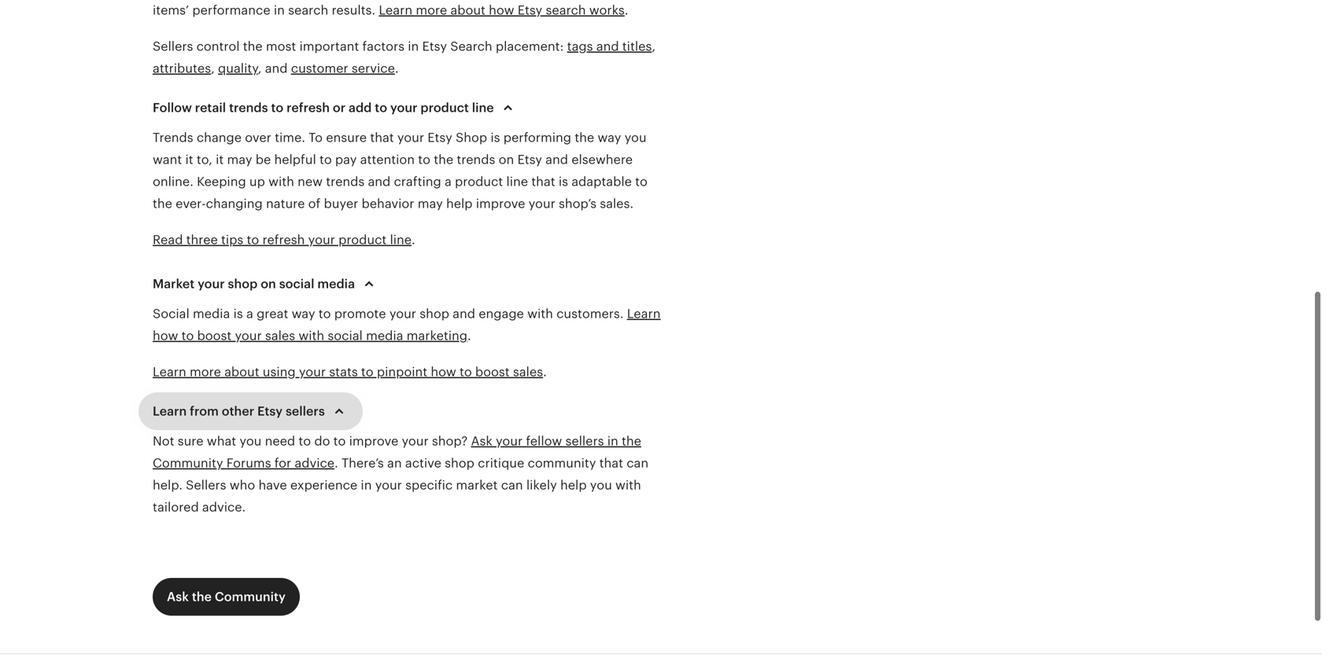 Task type: describe. For each thing, give the bounding box(es) containing it.
1 vertical spatial is
[[559, 175, 569, 189]]

be
[[256, 153, 271, 167]]

more for learn more about using your stats to pinpoint how to boost sales .
[[190, 365, 221, 380]]

advice
[[295, 457, 335, 471]]

quality
[[218, 61, 258, 76]]

learn from other etsy sellers
[[153, 405, 325, 419]]

1 horizontal spatial how
[[431, 365, 457, 380]]

improve inside trends change over time. to ensure that your etsy shop is performing the way you want it to, it may be helpful to pay attention to the trends on etsy and elsewhere online. keeping up with new trends and crafting a product line that is adaptable to the ever-changing nature of buyer behavior may help improve your shop's sales.
[[476, 197, 526, 211]]

about for using
[[224, 365, 260, 380]]

refresh for your
[[263, 233, 305, 247]]

and down performing
[[546, 153, 569, 167]]

market your shop on social media
[[153, 277, 355, 291]]

social media is a great way to promote your shop and engage with customers.
[[153, 307, 627, 321]]

with inside trends change over time. to ensure that your etsy shop is performing the way you want it to, it may be helpful to pay attention to the trends on etsy and elsewhere online. keeping up with new trends and crafting a product line that is adaptable to the ever-changing nature of buyer behavior may help improve your shop's sales.
[[269, 175, 294, 189]]

promote
[[334, 307, 386, 321]]

your up attention
[[398, 131, 425, 145]]

pay
[[335, 153, 357, 167]]

boost inside learn how to boost your sales with social media marketing
[[197, 329, 232, 343]]

1 horizontal spatial boost
[[476, 365, 510, 380]]

critique
[[478, 457, 525, 471]]

using
[[263, 365, 296, 380]]

want
[[153, 153, 182, 167]]

social
[[153, 307, 190, 321]]

an
[[387, 457, 402, 471]]

media inside dropdown button
[[318, 277, 355, 291]]

to right adaptable
[[636, 175, 648, 189]]

learn more about how etsy search works .
[[379, 3, 629, 17]]

customers.
[[557, 307, 624, 321]]

your up marketing
[[390, 307, 417, 321]]

follow retail trends to refresh or add to your product line button
[[139, 89, 532, 127]]

line inside dropdown button
[[472, 101, 494, 115]]

you inside . there's an active shop critique community that can help. sellers who have experience in your specific market can likely help you with tailored advice.
[[590, 479, 612, 493]]

retail
[[195, 101, 226, 115]]

tips
[[221, 233, 244, 247]]

changing
[[206, 197, 263, 211]]

helpful
[[274, 153, 316, 167]]

have
[[259, 479, 287, 493]]

etsy inside the sellers control the most important factors in etsy search placement: tags and titles , attributes , quality , and customer service .
[[422, 39, 447, 54]]

community
[[528, 457, 596, 471]]

to
[[309, 131, 323, 145]]

customer
[[291, 61, 349, 76]]

1 vertical spatial community
[[215, 591, 286, 605]]

marketing
[[407, 329, 468, 343]]

market
[[456, 479, 498, 493]]

shop's
[[559, 197, 597, 211]]

sellers inside . there's an active shop critique community that can help. sellers who have experience in your specific market can likely help you with tailored advice.
[[186, 479, 226, 493]]

stats
[[329, 365, 358, 380]]

1 it from the left
[[185, 153, 193, 167]]

sales.
[[600, 197, 634, 211]]

more for learn more about how etsy search works .
[[416, 3, 447, 17]]

help inside . there's an active shop critique community that can help. sellers who have experience in your specific market can likely help you with tailored advice.
[[561, 479, 587, 493]]

trends inside dropdown button
[[229, 101, 268, 115]]

trends
[[153, 131, 193, 145]]

sure
[[178, 435, 204, 449]]

online.
[[153, 175, 194, 189]]

placement:
[[496, 39, 564, 54]]

follow
[[153, 101, 192, 115]]

sellers inside dropdown button
[[286, 405, 325, 419]]

to left do
[[299, 435, 311, 449]]

to right the "tips"
[[247, 233, 259, 247]]

control
[[197, 39, 240, 54]]

learn more about using your stats to pinpoint how to boost sales .
[[153, 365, 547, 380]]

ask for the
[[167, 591, 189, 605]]

0 vertical spatial is
[[491, 131, 500, 145]]

1 horizontal spatial ,
[[258, 61, 262, 76]]

do
[[314, 435, 330, 449]]

add
[[349, 101, 372, 115]]

learn for learn more about using your stats to pinpoint how to boost sales .
[[153, 365, 186, 380]]

read
[[153, 233, 183, 247]]

1 vertical spatial media
[[193, 307, 230, 321]]

trends change over time. to ensure that your etsy shop is performing the way you want it to, it may be helpful to pay attention to the trends on etsy and elsewhere online. keeping up with new trends and crafting a product line that is adaptable to the ever-changing nature of buyer behavior may help improve your shop's sales.
[[153, 131, 648, 211]]

who
[[230, 479, 255, 493]]

to right add
[[375, 101, 387, 115]]

quality link
[[218, 61, 258, 76]]

1 vertical spatial you
[[240, 435, 262, 449]]

search
[[451, 39, 493, 54]]

need
[[265, 435, 295, 449]]

refresh for or
[[287, 101, 330, 115]]

attributes link
[[153, 61, 211, 76]]

1 vertical spatial shop
[[420, 307, 450, 321]]

market
[[153, 277, 195, 291]]

important
[[300, 39, 359, 54]]

shop inside dropdown button
[[228, 277, 258, 291]]

shop inside . there's an active shop critique community that can help. sellers who have experience in your specific market can likely help you with tailored advice.
[[445, 457, 475, 471]]

in inside the ask your fellow sellers in the community forums for advice
[[608, 435, 619, 449]]

customer service link
[[291, 61, 395, 76]]

of
[[308, 197, 321, 211]]

likely
[[527, 479, 557, 493]]

there's
[[342, 457, 384, 471]]

over
[[245, 131, 272, 145]]

or
[[333, 101, 346, 115]]

market your shop on social media button
[[139, 265, 393, 303]]

in inside . there's an active shop critique community that can help. sellers who have experience in your specific market can likely help you with tailored advice.
[[361, 479, 372, 493]]

. inside the sellers control the most important factors in etsy search placement: tags and titles , attributes , quality , and customer service .
[[395, 61, 399, 76]]

1 vertical spatial a
[[246, 307, 253, 321]]

tags
[[567, 39, 593, 54]]

learn how to boost your sales with social media marketing
[[153, 307, 661, 343]]

0 horizontal spatial line
[[390, 233, 412, 247]]

forums
[[227, 457, 271, 471]]

0 horizontal spatial ,
[[211, 61, 215, 76]]

0 horizontal spatial improve
[[349, 435, 399, 449]]

2 horizontal spatial ,
[[652, 39, 656, 54]]

help inside trends change over time. to ensure that your etsy shop is performing the way you want it to, it may be helpful to pay attention to the trends on etsy and elsewhere online. keeping up with new trends and crafting a product line that is adaptable to the ever-changing nature of buyer behavior may help improve your shop's sales.
[[446, 197, 473, 211]]

follow retail trends to refresh or add to your product line
[[153, 101, 494, 115]]

attributes
[[153, 61, 211, 76]]

about for how
[[451, 3, 486, 17]]

learn for learn more about how etsy search works .
[[379, 3, 413, 17]]

tags and titles link
[[567, 39, 652, 54]]

nature
[[266, 197, 305, 211]]

adaptable
[[572, 175, 632, 189]]

factors
[[363, 39, 405, 54]]

crafting
[[394, 175, 442, 189]]

ask the community link
[[153, 579, 300, 617]]

your right market
[[198, 277, 225, 291]]

ever-
[[176, 197, 206, 211]]

time.
[[275, 131, 305, 145]]

community inside the ask your fellow sellers in the community forums for advice
[[153, 457, 223, 471]]

your inside learn how to boost your sales with social media marketing
[[235, 329, 262, 343]]

to,
[[197, 153, 213, 167]]

new
[[298, 175, 323, 189]]

your up active on the left of page
[[402, 435, 429, 449]]

change
[[197, 131, 242, 145]]

fellow
[[526, 435, 562, 449]]

specific
[[406, 479, 453, 493]]

experience
[[290, 479, 358, 493]]

social inside dropdown button
[[279, 277, 315, 291]]

product inside dropdown button
[[421, 101, 469, 115]]

you inside trends change over time. to ensure that your etsy shop is performing the way you want it to, it may be helpful to pay attention to the trends on etsy and elsewhere online. keeping up with new trends and crafting a product line that is adaptable to the ever-changing nature of buyer behavior may help improve your shop's sales.
[[625, 131, 647, 145]]

elsewhere
[[572, 153, 633, 167]]

service
[[352, 61, 395, 76]]

buyer
[[324, 197, 359, 211]]

1 vertical spatial can
[[501, 479, 523, 493]]



Task type: vqa. For each thing, say whether or not it's contained in the screenshot.
ETSY inside Sellers control the most important factors in Etsy Search placement: tags and titles , attributes , quality , and customer service .
yes



Task type: locate. For each thing, give the bounding box(es) containing it.
is up 'shop's'
[[559, 175, 569, 189]]

sellers inside the ask your fellow sellers in the community forums for advice
[[566, 435, 604, 449]]

0 vertical spatial that
[[370, 131, 394, 145]]

0 vertical spatial refresh
[[287, 101, 330, 115]]

help down community
[[561, 479, 587, 493]]

0 vertical spatial sales
[[265, 329, 295, 343]]

2 vertical spatial media
[[366, 329, 404, 343]]

attention
[[360, 153, 415, 167]]

you up elsewhere
[[625, 131, 647, 145]]

line up shop
[[472, 101, 494, 115]]

shop
[[456, 131, 488, 145]]

other
[[222, 405, 254, 419]]

1 vertical spatial refresh
[[263, 233, 305, 247]]

1 horizontal spatial way
[[598, 131, 622, 145]]

media
[[318, 277, 355, 291], [193, 307, 230, 321], [366, 329, 404, 343]]

0 vertical spatial a
[[445, 175, 452, 189]]

not
[[153, 435, 174, 449]]

boost down market your shop on social media
[[197, 329, 232, 343]]

more up the sellers control the most important factors in etsy search placement: tags and titles , attributes , quality , and customer service .
[[416, 3, 447, 17]]

sellers
[[153, 39, 193, 54], [186, 479, 226, 493]]

shop down shop?
[[445, 457, 475, 471]]

1 vertical spatial improve
[[349, 435, 399, 449]]

2 vertical spatial trends
[[326, 175, 365, 189]]

that inside . there's an active shop critique community that can help. sellers who have experience in your specific market can likely help you with tailored advice.
[[600, 457, 624, 471]]

sellers up community
[[566, 435, 604, 449]]

shop up marketing
[[420, 307, 450, 321]]

improve
[[476, 197, 526, 211], [349, 435, 399, 449]]

1 vertical spatial about
[[224, 365, 260, 380]]

shop?
[[432, 435, 468, 449]]

learn for learn how to boost your sales with social media marketing
[[627, 307, 661, 321]]

1 horizontal spatial is
[[491, 131, 500, 145]]

0 vertical spatial line
[[472, 101, 494, 115]]

media right social
[[193, 307, 230, 321]]

2 horizontal spatial trends
[[457, 153, 496, 167]]

learn for learn from other etsy sellers
[[153, 405, 187, 419]]

media down social media is a great way to promote your shop and engage with customers.
[[366, 329, 404, 343]]

help
[[446, 197, 473, 211], [561, 479, 587, 493]]

how down marketing
[[431, 365, 457, 380]]

can down critique
[[501, 479, 523, 493]]

titles
[[623, 39, 652, 54]]

how up placement:
[[489, 3, 515, 17]]

from
[[190, 405, 219, 419]]

0 horizontal spatial you
[[240, 435, 262, 449]]

trends up over
[[229, 101, 268, 115]]

is right shop
[[491, 131, 500, 145]]

and
[[597, 39, 619, 54], [265, 61, 288, 76], [546, 153, 569, 167], [368, 175, 391, 189], [453, 307, 476, 321]]

your left stats
[[299, 365, 326, 380]]

up
[[250, 175, 265, 189]]

is down market your shop on social media
[[234, 307, 243, 321]]

refresh
[[287, 101, 330, 115], [263, 233, 305, 247]]

not sure what you need to do to improve your shop?
[[153, 435, 471, 449]]

trends
[[229, 101, 268, 115], [457, 153, 496, 167], [326, 175, 365, 189]]

boost
[[197, 329, 232, 343], [476, 365, 510, 380]]

0 vertical spatial social
[[279, 277, 315, 291]]

0 vertical spatial help
[[446, 197, 473, 211]]

1 vertical spatial sellers
[[566, 435, 604, 449]]

. there's an active shop critique community that can help. sellers who have experience in your specific market can likely help you with tailored advice.
[[153, 457, 649, 515]]

it right to,
[[216, 153, 224, 167]]

learn up not
[[153, 405, 187, 419]]

1 horizontal spatial ask
[[471, 435, 493, 449]]

to right stats
[[361, 365, 374, 380]]

1 horizontal spatial help
[[561, 479, 587, 493]]

line down performing
[[507, 175, 528, 189]]

on inside trends change over time. to ensure that your etsy shop is performing the way you want it to, it may be helpful to pay attention to the trends on etsy and elsewhere online. keeping up with new trends and crafting a product line that is adaptable to the ever-changing nature of buyer behavior may help improve your shop's sales.
[[499, 153, 514, 167]]

sales inside learn how to boost your sales with social media marketing
[[265, 329, 295, 343]]

your
[[391, 101, 418, 115], [398, 131, 425, 145], [529, 197, 556, 211], [308, 233, 335, 247], [198, 277, 225, 291], [390, 307, 417, 321], [235, 329, 262, 343], [299, 365, 326, 380], [402, 435, 429, 449], [496, 435, 523, 449], [375, 479, 402, 493]]

1 vertical spatial line
[[507, 175, 528, 189]]

1 vertical spatial social
[[328, 329, 363, 343]]

0 horizontal spatial way
[[292, 307, 315, 321]]

in
[[408, 39, 419, 54], [608, 435, 619, 449], [361, 479, 372, 493]]

0 horizontal spatial that
[[370, 131, 394, 145]]

,
[[652, 39, 656, 54], [211, 61, 215, 76], [258, 61, 262, 76]]

0 vertical spatial about
[[451, 3, 486, 17]]

1 horizontal spatial about
[[451, 3, 486, 17]]

2 vertical spatial in
[[361, 479, 372, 493]]

product up shop
[[421, 101, 469, 115]]

learn inside dropdown button
[[153, 405, 187, 419]]

how down social
[[153, 329, 178, 343]]

great
[[257, 307, 288, 321]]

and down most
[[265, 61, 288, 76]]

on
[[499, 153, 514, 167], [261, 277, 276, 291]]

what
[[207, 435, 236, 449]]

in down there's
[[361, 479, 372, 493]]

sales down 'engage'
[[513, 365, 543, 380]]

refresh up to
[[287, 101, 330, 115]]

1 horizontal spatial a
[[445, 175, 452, 189]]

1 vertical spatial that
[[532, 175, 556, 189]]

2 vertical spatial you
[[590, 479, 612, 493]]

in right factors
[[408, 39, 419, 54]]

0 horizontal spatial sellers
[[286, 405, 325, 419]]

you
[[625, 131, 647, 145], [240, 435, 262, 449], [590, 479, 612, 493]]

0 vertical spatial you
[[625, 131, 647, 145]]

media up promote
[[318, 277, 355, 291]]

2 it from the left
[[216, 153, 224, 167]]

1 vertical spatial boost
[[476, 365, 510, 380]]

learn more about how etsy search works link
[[379, 3, 625, 17]]

the inside the sellers control the most important factors in etsy search placement: tags and titles , attributes , quality , and customer service .
[[243, 39, 263, 54]]

etsy inside dropdown button
[[257, 405, 283, 419]]

1 vertical spatial may
[[418, 197, 443, 211]]

0 vertical spatial trends
[[229, 101, 268, 115]]

about left the using
[[224, 365, 260, 380]]

improve up there's
[[349, 435, 399, 449]]

how inside learn how to boost your sales with social media marketing
[[153, 329, 178, 343]]

help down shop
[[446, 197, 473, 211]]

works
[[590, 3, 625, 17]]

sellers control the most important factors in etsy search placement: tags and titles , attributes , quality , and customer service .
[[153, 39, 656, 76]]

the
[[243, 39, 263, 54], [575, 131, 595, 145], [434, 153, 454, 167], [153, 197, 172, 211], [622, 435, 642, 449], [192, 591, 212, 605]]

1 horizontal spatial it
[[216, 153, 224, 167]]

0 horizontal spatial a
[[246, 307, 253, 321]]

on inside dropdown button
[[261, 277, 276, 291]]

line
[[472, 101, 494, 115], [507, 175, 528, 189], [390, 233, 412, 247]]

media inside learn how to boost your sales with social media marketing
[[366, 329, 404, 343]]

with inside learn how to boost your sales with social media marketing
[[299, 329, 325, 343]]

and right tags
[[597, 39, 619, 54]]

performing
[[504, 131, 572, 145]]

product
[[421, 101, 469, 115], [455, 175, 503, 189], [339, 233, 387, 247]]

sellers
[[286, 405, 325, 419], [566, 435, 604, 449]]

a inside trends change over time. to ensure that your etsy shop is performing the way you want it to, it may be helpful to pay attention to the trends on etsy and elsewhere online. keeping up with new trends and crafting a product line that is adaptable to the ever-changing nature of buyer behavior may help improve your shop's sales.
[[445, 175, 452, 189]]

a left "great"
[[246, 307, 253, 321]]

learn more about using your stats to pinpoint how to boost sales link
[[153, 365, 543, 380]]

product inside trends change over time. to ensure that your etsy shop is performing the way you want it to, it may be helpful to pay attention to the trends on etsy and elsewhere online. keeping up with new trends and crafting a product line that is adaptable to the ever-changing nature of buyer behavior may help improve your shop's sales.
[[455, 175, 503, 189]]

in inside the sellers control the most important factors in etsy search placement: tags and titles , attributes , quality , and customer service .
[[408, 39, 419, 54]]

your right add
[[391, 101, 418, 115]]

1 horizontal spatial in
[[408, 39, 419, 54]]

to right do
[[334, 435, 346, 449]]

search
[[546, 3, 586, 17]]

most
[[266, 39, 296, 54]]

0 vertical spatial sellers
[[286, 405, 325, 419]]

your up critique
[[496, 435, 523, 449]]

about up search
[[451, 3, 486, 17]]

your left 'shop's'
[[529, 197, 556, 211]]

trends down pay
[[326, 175, 365, 189]]

2 horizontal spatial in
[[608, 435, 619, 449]]

engage
[[479, 307, 524, 321]]

your down "great"
[[235, 329, 262, 343]]

. inside . there's an active shop critique community that can help. sellers who have experience in your specific market can likely help you with tailored advice.
[[335, 457, 338, 471]]

you up the forums
[[240, 435, 262, 449]]

and up marketing
[[453, 307, 476, 321]]

1 horizontal spatial line
[[472, 101, 494, 115]]

learn from other etsy sellers button
[[139, 393, 363, 431]]

product down buyer
[[339, 233, 387, 247]]

0 horizontal spatial is
[[234, 307, 243, 321]]

1 horizontal spatial that
[[532, 175, 556, 189]]

your down an
[[375, 479, 402, 493]]

improve down shop
[[476, 197, 526, 211]]

keeping
[[197, 175, 246, 189]]

shop
[[228, 277, 258, 291], [420, 307, 450, 321], [445, 457, 475, 471]]

to down marketing
[[460, 365, 472, 380]]

your down of
[[308, 233, 335, 247]]

that down performing
[[532, 175, 556, 189]]

learn
[[379, 3, 413, 17], [627, 307, 661, 321], [153, 365, 186, 380], [153, 405, 187, 419]]

line inside trends change over time. to ensure that your etsy shop is performing the way you want it to, it may be helpful to pay attention to the trends on etsy and elsewhere online. keeping up with new trends and crafting a product line that is adaptable to the ever-changing nature of buyer behavior may help improve your shop's sales.
[[507, 175, 528, 189]]

2 vertical spatial shop
[[445, 457, 475, 471]]

0 horizontal spatial sales
[[265, 329, 295, 343]]

social inside learn how to boost your sales with social media marketing
[[328, 329, 363, 343]]

sellers up advice.
[[186, 479, 226, 493]]

in right fellow
[[608, 435, 619, 449]]

1 vertical spatial way
[[292, 307, 315, 321]]

1 horizontal spatial may
[[418, 197, 443, 211]]

1 horizontal spatial improve
[[476, 197, 526, 211]]

social down promote
[[328, 329, 363, 343]]

2 horizontal spatial media
[[366, 329, 404, 343]]

1 vertical spatial product
[[455, 175, 503, 189]]

learn up factors
[[379, 3, 413, 17]]

0 vertical spatial improve
[[476, 197, 526, 211]]

can
[[627, 457, 649, 471], [501, 479, 523, 493]]

way right "great"
[[292, 307, 315, 321]]

sales down "great"
[[265, 329, 295, 343]]

0 horizontal spatial help
[[446, 197, 473, 211]]

product down shop
[[455, 175, 503, 189]]

0 horizontal spatial more
[[190, 365, 221, 380]]

ask your fellow sellers in the community forums for advice
[[153, 435, 642, 471]]

may left "be"
[[227, 153, 252, 167]]

0 vertical spatial product
[[421, 101, 469, 115]]

it left to,
[[185, 153, 193, 167]]

on up "great"
[[261, 277, 276, 291]]

read three tips to refresh your product line .
[[153, 233, 416, 247]]

1 vertical spatial sellers
[[186, 479, 226, 493]]

ask for your
[[471, 435, 493, 449]]

ask inside the ask your fellow sellers in the community forums for advice
[[471, 435, 493, 449]]

that right community
[[600, 457, 624, 471]]

to
[[271, 101, 284, 115], [375, 101, 387, 115], [320, 153, 332, 167], [418, 153, 431, 167], [636, 175, 648, 189], [247, 233, 259, 247], [319, 307, 331, 321], [182, 329, 194, 343], [361, 365, 374, 380], [460, 365, 472, 380], [299, 435, 311, 449], [334, 435, 346, 449]]

0 horizontal spatial may
[[227, 153, 252, 167]]

1 vertical spatial more
[[190, 365, 221, 380]]

2 horizontal spatial that
[[600, 457, 624, 471]]

help.
[[153, 479, 183, 493]]

1 horizontal spatial sales
[[513, 365, 543, 380]]

2 horizontal spatial you
[[625, 131, 647, 145]]

0 vertical spatial can
[[627, 457, 649, 471]]

1 horizontal spatial on
[[499, 153, 514, 167]]

advice.
[[202, 501, 246, 515]]

that
[[370, 131, 394, 145], [532, 175, 556, 189], [600, 457, 624, 471]]

line down 'behavior'
[[390, 233, 412, 247]]

sellers up not sure what you need to do to improve your shop?
[[286, 405, 325, 419]]

sellers up attributes
[[153, 39, 193, 54]]

more up from
[[190, 365, 221, 380]]

1 vertical spatial help
[[561, 479, 587, 493]]

0 vertical spatial way
[[598, 131, 622, 145]]

more
[[416, 3, 447, 17], [190, 365, 221, 380]]

2 horizontal spatial is
[[559, 175, 569, 189]]

how
[[489, 3, 515, 17], [153, 329, 178, 343], [431, 365, 457, 380]]

2 vertical spatial product
[[339, 233, 387, 247]]

0 vertical spatial sellers
[[153, 39, 193, 54]]

learn right customers.
[[627, 307, 661, 321]]

shop up "great"
[[228, 277, 258, 291]]

can right community
[[627, 457, 649, 471]]

and down attention
[[368, 175, 391, 189]]

to left promote
[[319, 307, 331, 321]]

refresh inside dropdown button
[[287, 101, 330, 115]]

, left customer
[[258, 61, 262, 76]]

may down crafting
[[418, 197, 443, 211]]

1 vertical spatial on
[[261, 277, 276, 291]]

learn inside learn how to boost your sales with social media marketing
[[627, 307, 661, 321]]

0 horizontal spatial about
[[224, 365, 260, 380]]

on down performing
[[499, 153, 514, 167]]

your inside the ask your fellow sellers in the community forums for advice
[[496, 435, 523, 449]]

ensure
[[326, 131, 367, 145]]

2 vertical spatial how
[[431, 365, 457, 380]]

2 vertical spatial is
[[234, 307, 243, 321]]

2 vertical spatial line
[[390, 233, 412, 247]]

is
[[491, 131, 500, 145], [559, 175, 569, 189], [234, 307, 243, 321]]

to up time.
[[271, 101, 284, 115]]

etsy
[[518, 3, 543, 17], [422, 39, 447, 54], [428, 131, 453, 145], [518, 153, 543, 167], [257, 405, 283, 419]]

refresh down 'nature'
[[263, 233, 305, 247]]

the inside the ask your fellow sellers in the community forums for advice
[[622, 435, 642, 449]]

trends down shop
[[457, 153, 496, 167]]

1 horizontal spatial can
[[627, 457, 649, 471]]

0 horizontal spatial can
[[501, 479, 523, 493]]

ask the community
[[167, 591, 286, 605]]

sellers inside the sellers control the most important factors in etsy search placement: tags and titles , attributes , quality , and customer service .
[[153, 39, 193, 54]]

to up crafting
[[418, 153, 431, 167]]

0 horizontal spatial social
[[279, 277, 315, 291]]

2 horizontal spatial how
[[489, 3, 515, 17]]

tailored
[[153, 501, 199, 515]]

that up attention
[[370, 131, 394, 145]]

1 vertical spatial in
[[608, 435, 619, 449]]

1 horizontal spatial more
[[416, 3, 447, 17]]

active
[[405, 457, 442, 471]]

way inside trends change over time. to ensure that your etsy shop is performing the way you want it to, it may be helpful to pay attention to the trends on etsy and elsewhere online. keeping up with new trends and crafting a product line that is adaptable to the ever-changing nature of buyer behavior may help improve your shop's sales.
[[598, 131, 622, 145]]

1 horizontal spatial you
[[590, 479, 612, 493]]

way up elsewhere
[[598, 131, 622, 145]]

your inside . there's an active shop critique community that can help. sellers who have experience in your specific market can likely help you with tailored advice.
[[375, 479, 402, 493]]

1 vertical spatial how
[[153, 329, 178, 343]]

for
[[275, 457, 292, 471]]

1 vertical spatial ask
[[167, 591, 189, 605]]

1 vertical spatial trends
[[457, 153, 496, 167]]

a right crafting
[[445, 175, 452, 189]]

to left pay
[[320, 153, 332, 167]]

social up "great"
[[279, 277, 315, 291]]

behavior
[[362, 197, 415, 211]]

to inside learn how to boost your sales with social media marketing
[[182, 329, 194, 343]]

with inside . there's an active shop critique community that can help. sellers who have experience in your specific market can likely help you with tailored advice.
[[616, 479, 642, 493]]

.
[[625, 3, 629, 17], [395, 61, 399, 76], [412, 233, 416, 247], [468, 329, 471, 343], [543, 365, 547, 380], [335, 457, 338, 471]]

1 horizontal spatial trends
[[326, 175, 365, 189]]

you down community
[[590, 479, 612, 493]]

2 vertical spatial that
[[600, 457, 624, 471]]

three
[[186, 233, 218, 247]]

0 vertical spatial in
[[408, 39, 419, 54]]

a
[[445, 175, 452, 189], [246, 307, 253, 321]]

0 vertical spatial shop
[[228, 277, 258, 291]]

0 vertical spatial media
[[318, 277, 355, 291]]

1 horizontal spatial social
[[328, 329, 363, 343]]

learn down social
[[153, 365, 186, 380]]

0 horizontal spatial in
[[361, 479, 372, 493]]

sales
[[265, 329, 295, 343], [513, 365, 543, 380]]

, down control
[[211, 61, 215, 76]]

0 vertical spatial community
[[153, 457, 223, 471]]

0 vertical spatial more
[[416, 3, 447, 17]]

about
[[451, 3, 486, 17], [224, 365, 260, 380]]

, right tags
[[652, 39, 656, 54]]

read three tips to refresh your product line link
[[153, 233, 412, 247]]

ask
[[471, 435, 493, 449], [167, 591, 189, 605]]

to down social
[[182, 329, 194, 343]]

0 horizontal spatial ask
[[167, 591, 189, 605]]

0 vertical spatial on
[[499, 153, 514, 167]]

0 horizontal spatial media
[[193, 307, 230, 321]]

boost down 'engage'
[[476, 365, 510, 380]]

learn how to boost your sales with social media marketing link
[[153, 307, 661, 343]]



